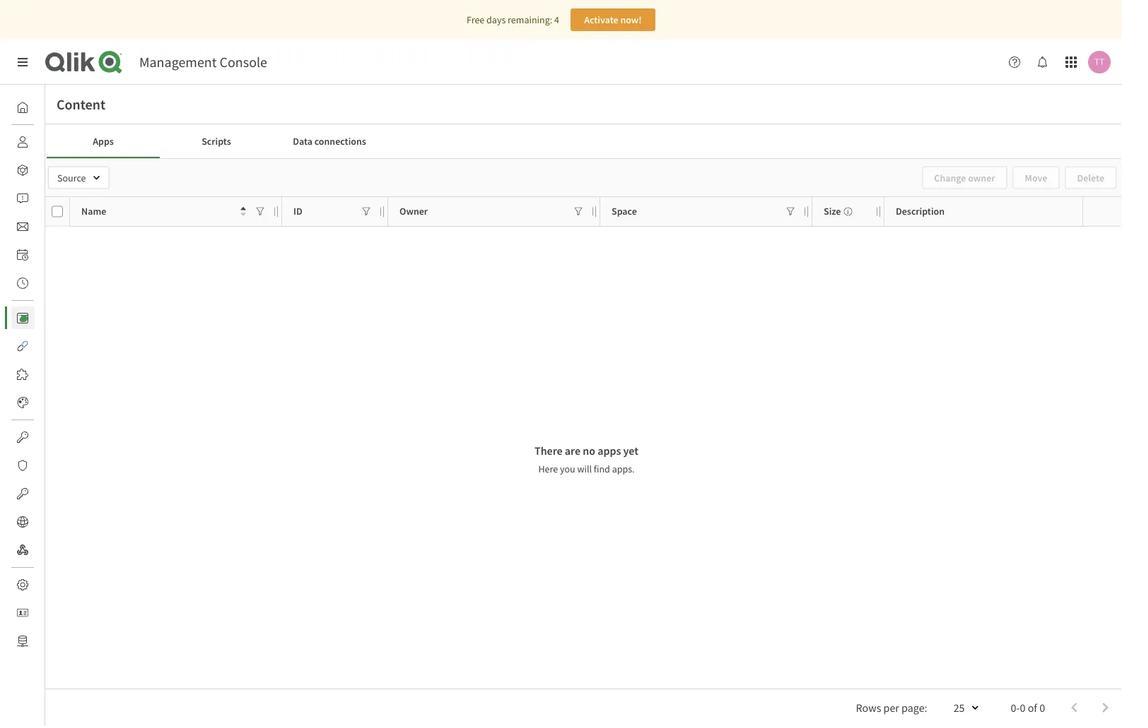 Task type: locate. For each thing, give the bounding box(es) containing it.
free
[[467, 13, 485, 26]]

api keys image
[[17, 432, 28, 443]]

will
[[577, 463, 592, 476]]

per
[[884, 701, 899, 716]]

description
[[896, 205, 945, 218]]

content security policy image
[[17, 460, 28, 472]]

navigation pane element
[[0, 91, 74, 659]]

0-0 of 0
[[1011, 701, 1045, 716]]

apps
[[93, 135, 114, 148]]

apps
[[598, 444, 621, 458]]

4
[[554, 13, 559, 26]]

free days remaining: 4
[[467, 13, 559, 26]]

you
[[560, 463, 575, 476]]

home link
[[11, 96, 70, 119]]

of
[[1028, 701, 1037, 716]]

tab list containing apps
[[47, 124, 1121, 158]]

id
[[293, 205, 302, 218]]

connections
[[314, 135, 366, 148]]

alerts image
[[17, 193, 28, 204]]

page:
[[902, 701, 927, 716]]

settings image
[[17, 580, 28, 591]]

content image
[[17, 313, 28, 324]]

find
[[594, 463, 610, 476]]

space
[[612, 205, 637, 218]]

spaces
[[45, 164, 74, 177]]

activate
[[584, 13, 618, 26]]

scripts
[[202, 135, 231, 148]]

home image
[[17, 102, 28, 113]]

spaces image
[[17, 165, 28, 176]]

0
[[1020, 701, 1026, 716], [1040, 701, 1045, 716]]

schedules image
[[17, 250, 28, 261]]

web image
[[17, 517, 28, 528]]

2 0 from the left
[[1040, 701, 1045, 716]]

scripts button
[[160, 124, 273, 158]]

0 left of
[[1020, 701, 1026, 716]]

apps.
[[612, 463, 635, 476]]

data gateways image
[[17, 636, 28, 648]]

size
[[824, 205, 841, 218]]

events image
[[17, 278, 28, 289]]

0 horizontal spatial 0
[[1020, 701, 1026, 716]]

Rows per page: 25 field
[[933, 697, 983, 720]]

0 right of
[[1040, 701, 1045, 716]]

apps button
[[47, 124, 160, 158]]

console
[[220, 53, 267, 71]]

0-
[[1011, 701, 1020, 716]]

open sidebar menu image
[[17, 57, 28, 68]]

subscriptions image
[[17, 221, 28, 233]]

oauth image
[[17, 489, 28, 500]]

activate now! link
[[571, 8, 655, 31]]

management console
[[139, 53, 267, 71]]

there are no apps yet here you will find apps.
[[535, 444, 639, 476]]

1 horizontal spatial 0
[[1040, 701, 1045, 716]]

tab list
[[47, 124, 1121, 158]]

new connector image
[[21, 315, 28, 322]]



Task type: vqa. For each thing, say whether or not it's contained in the screenshot.
2nd 0
yes



Task type: describe. For each thing, give the bounding box(es) containing it.
remaining:
[[508, 13, 552, 26]]

name button
[[81, 202, 246, 221]]

data connections button
[[273, 124, 386, 158]]

terry turtle image
[[1088, 51, 1111, 74]]

users image
[[17, 136, 28, 148]]

source
[[57, 171, 86, 184]]

25
[[954, 701, 965, 716]]

owner
[[400, 205, 428, 218]]

home
[[45, 101, 70, 114]]

name
[[81, 205, 106, 218]]

webhooks image
[[17, 545, 28, 556]]

alerts link
[[11, 187, 69, 210]]

no
[[583, 444, 595, 458]]

days
[[487, 13, 506, 26]]

data connections
[[293, 135, 366, 148]]

alerts
[[45, 192, 69, 205]]

spaces link
[[11, 159, 74, 182]]

activate now!
[[584, 13, 642, 26]]

management
[[139, 53, 217, 71]]

identity provider image
[[17, 608, 28, 619]]

here
[[538, 463, 558, 476]]

rows
[[856, 701, 881, 716]]

are
[[565, 444, 581, 458]]

data
[[293, 135, 312, 148]]

rows per page:
[[856, 701, 927, 716]]

there
[[535, 444, 563, 458]]

themes image
[[17, 397, 28, 409]]

now!
[[620, 13, 642, 26]]

management console element
[[139, 53, 267, 71]]

size refers to the base memory footprint of the application. image
[[844, 207, 852, 216]]

Source field
[[48, 166, 109, 189]]

1 0 from the left
[[1020, 701, 1026, 716]]

yet
[[623, 444, 639, 458]]

content
[[57, 96, 105, 113]]



